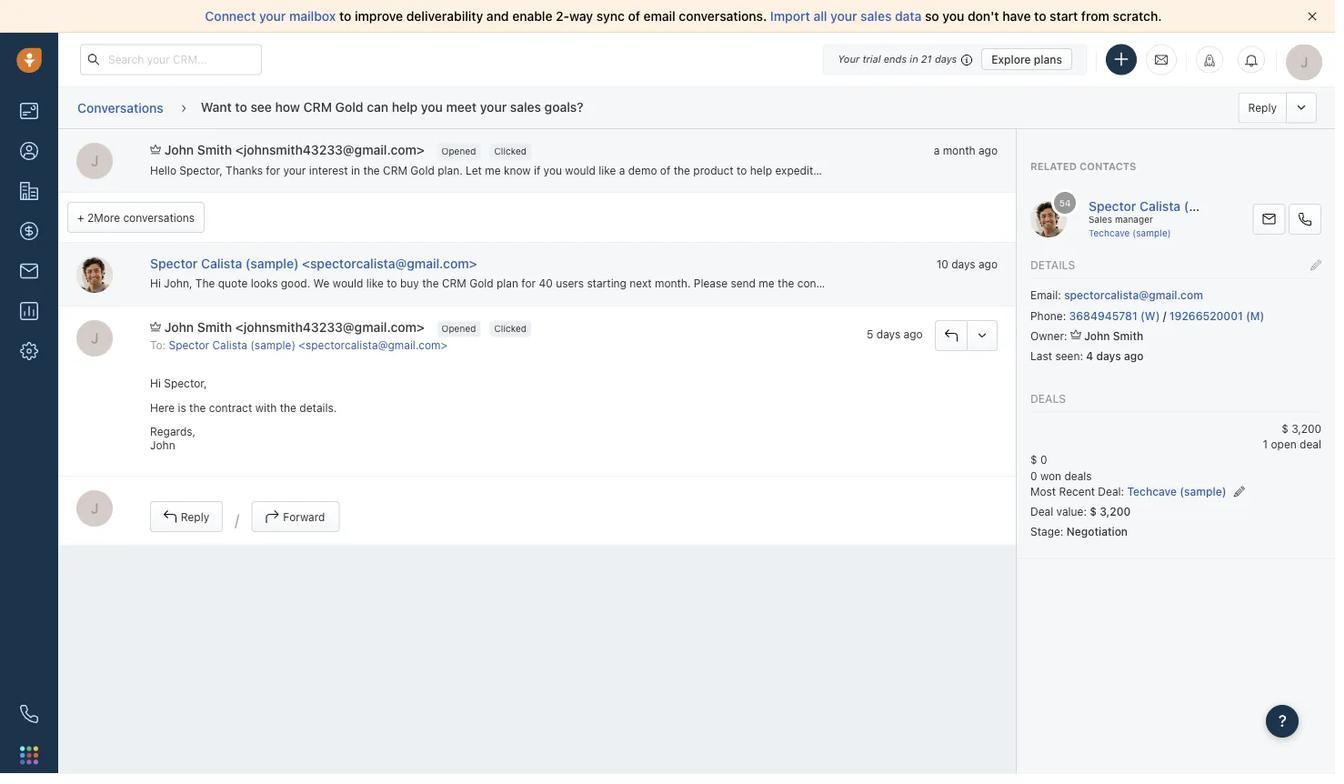Task type: locate. For each thing, give the bounding box(es) containing it.
the right with
[[280, 401, 297, 414]]

0 left won in the bottom of the page
[[1031, 469, 1038, 482]]

1 vertical spatial deal
[[1031, 505, 1054, 518]]

1 horizontal spatial me
[[759, 277, 775, 289]]

3,200 up deal
[[1292, 422, 1322, 435]]

the right interest
[[363, 164, 380, 177]]

spector right to
[[169, 338, 209, 351]]

2 horizontal spatial crm
[[442, 277, 467, 289]]

1 john smith <johnsmith43233@gmail.com> from the top
[[164, 142, 425, 157]]

0 horizontal spatial sales
[[510, 99, 541, 114]]

john inside regards, john
[[150, 438, 175, 451]]

calista for sales
[[1140, 198, 1181, 213]]

enable
[[512, 9, 553, 24]]

gold left can
[[335, 99, 364, 114]]

clicked up know
[[494, 146, 527, 156]]

$ up most
[[1031, 454, 1038, 466]]

your
[[259, 9, 286, 24], [831, 9, 857, 24], [480, 99, 507, 114], [283, 164, 306, 177], [823, 164, 845, 177]]

0 vertical spatial calista
[[1140, 198, 1181, 213]]

1 vertical spatial crm
[[383, 164, 408, 177]]

3,200
[[1292, 422, 1322, 435], [1100, 505, 1131, 518]]

0 vertical spatial 3,200
[[1292, 422, 1322, 435]]

reply
[[1249, 101, 1277, 114], [181, 511, 209, 523]]

you right if
[[544, 164, 562, 177]]

help right can
[[392, 99, 418, 114]]

/ left forward button
[[235, 512, 239, 529]]

calista
[[1140, 198, 1181, 213], [201, 256, 242, 271], [212, 338, 247, 351]]

1 vertical spatial <johnsmith43233@gmail.com>
[[235, 320, 425, 335]]

me right send
[[759, 277, 775, 289]]

regards, up 54 at the top right of the page
[[1055, 164, 1101, 177]]

0 vertical spatial techcave
[[1089, 227, 1130, 238]]

1 horizontal spatial gold
[[411, 164, 435, 177]]

<johnsmith43233@gmail.com> up 'to : spector calista (sample) <spectorcalista@gmail.com>'
[[235, 320, 425, 335]]

ago right 5
[[904, 328, 923, 341]]

1 vertical spatial contract
[[209, 401, 252, 414]]

would right we
[[333, 277, 363, 289]]

calista up manager
[[1140, 198, 1181, 213]]

spector,
[[180, 164, 223, 177], [164, 377, 207, 390]]

0 vertical spatial 0
[[1041, 454, 1048, 466]]

looks
[[251, 277, 278, 289]]

ago for 5 days ago
[[904, 328, 923, 341]]

contract right send
[[798, 277, 841, 289]]

<johnsmith43233@gmail.com> up interest
[[235, 142, 425, 157]]

hi spector,
[[150, 377, 207, 390]]

1 vertical spatial in
[[351, 164, 360, 177]]

0 horizontal spatial help
[[392, 99, 418, 114]]

stage
[[1031, 525, 1061, 538]]

start
[[1050, 9, 1078, 24]]

1 vertical spatial hi
[[150, 377, 161, 390]]

0 vertical spatial /
[[1163, 309, 1167, 322]]

1 horizontal spatial reply button
[[1239, 92, 1286, 123]]

like left demo at the top of page
[[599, 164, 616, 177]]

spector calista (sample) <spectorcalista@gmail.com> link down good.
[[169, 338, 448, 351]]

0 vertical spatial <johnsmith43233@gmail.com>
[[235, 142, 425, 157]]

hi up here
[[150, 377, 161, 390]]

/
[[1163, 309, 1167, 322], [235, 512, 239, 529]]

sales left goals?
[[510, 99, 541, 114]]

help left expedite at right top
[[750, 164, 772, 177]]

quote
[[218, 277, 248, 289]]

0 vertical spatial john smith <johnsmith43233@gmail.com>
[[164, 142, 425, 157]]

1 vertical spatial reply button
[[150, 501, 223, 532]]

gold left plan
[[470, 277, 494, 289]]

john,
[[164, 277, 192, 289]]

: down value
[[1061, 525, 1064, 538]]

gold
[[335, 99, 364, 114], [411, 164, 435, 177], [470, 277, 494, 289]]

ago down john smith
[[1124, 349, 1144, 362]]

1 vertical spatial help
[[750, 164, 772, 177]]

what's new image
[[1204, 54, 1216, 67]]

0 vertical spatial spector,
[[180, 164, 223, 177]]

spector up sales on the right
[[1089, 198, 1137, 213]]

of right demo at the top of page
[[660, 164, 671, 177]]

1 vertical spatial me
[[759, 277, 775, 289]]

to
[[339, 9, 352, 24], [1035, 9, 1047, 24], [235, 99, 247, 114], [737, 164, 747, 177], [387, 277, 397, 289], [881, 277, 891, 289]]

john down 3684945781
[[1085, 329, 1110, 342]]

hello
[[150, 164, 176, 177]]

the left the product
[[674, 164, 690, 177]]

regards, down is
[[150, 425, 196, 438]]

crm right how
[[303, 99, 332, 114]]

techcave (sample) link down manager
[[1089, 227, 1171, 238]]

a left good on the top right of the page
[[957, 164, 963, 177]]

1 vertical spatial 3,200
[[1100, 505, 1131, 518]]

your right all on the top
[[831, 9, 857, 24]]

run
[[894, 277, 911, 289]]

0
[[1041, 454, 1048, 466], [1031, 469, 1038, 482]]

1 horizontal spatial /
[[1163, 309, 1167, 322]]

0 vertical spatial would
[[565, 164, 596, 177]]

spector inside spector calista (sample) sales manager techcave (sample)
[[1089, 198, 1137, 213]]

3,200 inside the deal value : $ 3,200 stage : negotiation
[[1100, 505, 1131, 518]]

in left the 21
[[910, 53, 919, 65]]

1 horizontal spatial details
[[1031, 259, 1076, 272]]

1 <johnsmith43233@gmail.com> from the top
[[235, 142, 425, 157]]

evaluation.
[[849, 164, 904, 177]]

smith down the
[[197, 320, 232, 335]]

is
[[178, 401, 186, 414]]

me
[[485, 164, 501, 177], [759, 277, 775, 289]]

(m)
[[1246, 309, 1265, 322]]

0 vertical spatial like
[[599, 164, 616, 177]]

the
[[195, 277, 215, 289]]

your left interest
[[283, 164, 306, 177]]

2 horizontal spatial regards,
[[1139, 277, 1184, 289]]

good
[[967, 164, 993, 177]]

0 vertical spatial reply button
[[1239, 92, 1286, 123]]

: left we at the right of the page
[[1058, 289, 1061, 302]]

clicked
[[494, 146, 527, 156], [494, 323, 527, 334]]

0 vertical spatial in
[[910, 53, 919, 65]]

techcave down sales on the right
[[1089, 227, 1130, 238]]

for left 40
[[522, 277, 536, 289]]

2 opened from the top
[[442, 323, 476, 334]]

ahead.
[[1017, 164, 1052, 177]]

5
[[867, 328, 874, 341]]

ago up management
[[979, 258, 998, 271]]

0 horizontal spatial like
[[366, 277, 384, 289]]

3684945781
[[1069, 309, 1138, 322]]

to left run
[[881, 277, 891, 289]]

techcave down $ 3,200 1 open deal $ 0 0 won deals
[[1128, 485, 1177, 498]]

days right 4
[[1097, 349, 1121, 362]]

hi
[[150, 277, 161, 289], [150, 377, 161, 390]]

Search your CRM... text field
[[80, 44, 262, 75]]

deal down most
[[1031, 505, 1054, 518]]

1 vertical spatial spector,
[[164, 377, 207, 390]]

john smith <johnsmith43233@gmail.com> up 'to : spector calista (sample) <spectorcalista@gmail.com>'
[[164, 320, 425, 335]]

0 vertical spatial sales
[[861, 9, 892, 24]]

of
[[628, 9, 640, 24], [660, 164, 671, 177]]

19266520001
[[1170, 309, 1243, 322]]

month
[[943, 144, 976, 157]]

2 horizontal spatial gold
[[470, 277, 494, 289]]

1 vertical spatial details
[[844, 277, 878, 289]]

1 horizontal spatial in
[[910, 53, 919, 65]]

details left run
[[844, 277, 878, 289]]

close
[[1083, 277, 1111, 289]]

edit image
[[1311, 259, 1322, 272]]

sales left data
[[861, 9, 892, 24]]

from
[[1082, 9, 1110, 24]]

0 vertical spatial for
[[266, 164, 280, 177]]

1 horizontal spatial regards,
[[1055, 164, 1101, 177]]

0 horizontal spatial details
[[844, 277, 878, 289]]

deliverability
[[406, 9, 483, 24]]

40
[[539, 277, 553, 289]]

techcave (sample) link down $ 3,200 1 open deal $ 0 0 won deals
[[1128, 485, 1230, 498]]

$ inside the deal value : $ 3,200 stage : negotiation
[[1090, 505, 1097, 518]]

0 vertical spatial contract
[[798, 277, 841, 289]]

connect your mailbox link
[[205, 9, 339, 24]]

calista inside spector calista (sample) sales manager techcave (sample)
[[1140, 198, 1181, 213]]

crm
[[303, 99, 332, 114], [383, 164, 408, 177], [442, 277, 467, 289]]

smith down (w)
[[1113, 329, 1144, 342]]

regards, up (w)
[[1139, 277, 1184, 289]]

ago up good on the top right of the page
[[979, 144, 998, 157]]

hi left 'john,'
[[150, 277, 161, 289]]

0 horizontal spatial reply button
[[150, 501, 223, 532]]

3,200 down most recent deal : techcave (sample)
[[1100, 505, 1131, 518]]

your left mailbox
[[259, 9, 286, 24]]

month.
[[655, 277, 691, 289]]

2 vertical spatial crm
[[442, 277, 467, 289]]

1 vertical spatial of
[[660, 164, 671, 177]]

a left the month
[[934, 144, 940, 157]]

0 horizontal spatial deal
[[1031, 505, 1054, 518]]

1 horizontal spatial for
[[522, 277, 536, 289]]

email : spectorcalista@gmail.com phone : 3684945781 (w) / 19266520001 (m)
[[1031, 289, 1265, 322]]

days right the 21
[[935, 53, 957, 65]]

0 horizontal spatial would
[[333, 277, 363, 289]]

email
[[644, 9, 676, 24]]

$ up negotiation
[[1090, 505, 1097, 518]]

0 horizontal spatial reply
[[181, 511, 209, 523]]

forward button
[[251, 501, 340, 532]]

regards,
[[1055, 164, 1101, 177], [1139, 277, 1184, 289], [150, 425, 196, 438]]

1 horizontal spatial would
[[565, 164, 596, 177]]

0 vertical spatial reply
[[1249, 101, 1277, 114]]

deal value : $ 3,200 stage : negotiation
[[1031, 505, 1131, 538]]

2 vertical spatial calista
[[212, 338, 247, 351]]

you
[[943, 9, 965, 24], [421, 99, 443, 114], [544, 164, 562, 177], [936, 164, 954, 177]]

1 vertical spatial john smith <johnsmith43233@gmail.com>
[[164, 320, 425, 335]]

0 vertical spatial of
[[628, 9, 640, 24]]

we
[[314, 277, 330, 289]]

john down 'john,'
[[164, 320, 194, 335]]

seen:
[[1056, 349, 1083, 362]]

2 clicked from the top
[[494, 323, 527, 334]]

a left demo at the top of page
[[619, 164, 625, 177]]

techcave
[[1089, 227, 1130, 238], [1128, 485, 1177, 498]]

to
[[150, 338, 162, 351]]

0 vertical spatial <spectorcalista@gmail.com>
[[302, 256, 477, 271]]

0 vertical spatial deal
[[1098, 485, 1121, 498]]

please
[[694, 277, 728, 289]]

/ right (w)
[[1163, 309, 1167, 322]]

contacts
[[1080, 161, 1137, 172]]

john up hello
[[164, 142, 194, 157]]

you down the month
[[936, 164, 954, 177]]

in right interest
[[351, 164, 360, 177]]

spector, up is
[[164, 377, 207, 390]]

in
[[910, 53, 919, 65], [351, 164, 360, 177]]

0 horizontal spatial /
[[235, 512, 239, 529]]

deal
[[1300, 438, 1322, 451]]

like left buy
[[366, 277, 384, 289]]

(w)
[[1141, 309, 1160, 322]]

0 horizontal spatial of
[[628, 9, 640, 24]]

contract left with
[[209, 401, 252, 414]]

you right so
[[943, 9, 965, 24]]

1 vertical spatial clicked
[[494, 323, 527, 334]]

plan
[[497, 277, 519, 289]]

+ 2more conversations button
[[67, 202, 205, 233]]

phone image
[[20, 705, 38, 723]]

1 horizontal spatial a
[[934, 144, 940, 157]]

spector
[[1089, 198, 1137, 213], [150, 256, 198, 271], [1187, 277, 1228, 289], [169, 338, 209, 351]]

0 horizontal spatial $
[[1031, 454, 1038, 466]]

deal right recent on the right bottom of page
[[1098, 485, 1121, 498]]

<spectorcalista@gmail.com>
[[302, 256, 477, 271], [299, 338, 448, 351]]

: right recent on the right bottom of page
[[1121, 485, 1125, 498]]

1 horizontal spatial reply
[[1249, 101, 1277, 114]]

and
[[487, 9, 509, 24]]

days right 10
[[952, 258, 976, 271]]

1 horizontal spatial 3,200
[[1292, 422, 1322, 435]]

plan.
[[438, 164, 463, 177]]

would right if
[[565, 164, 596, 177]]

1 horizontal spatial like
[[599, 164, 616, 177]]

here
[[150, 401, 175, 414]]

1 horizontal spatial of
[[660, 164, 671, 177]]

0 vertical spatial hi
[[150, 277, 161, 289]]

0 vertical spatial gold
[[335, 99, 364, 114]]

(sample)
[[1184, 198, 1238, 213], [1133, 227, 1171, 238], [246, 256, 299, 271], [250, 338, 296, 351], [1180, 485, 1227, 498]]

:
[[1058, 289, 1061, 302], [1063, 309, 1066, 322], [1064, 329, 1068, 342], [162, 338, 166, 351], [1121, 485, 1125, 498], [1084, 505, 1087, 518], [1061, 525, 1064, 538]]

3,200 inside $ 3,200 1 open deal $ 0 0 won deals
[[1292, 422, 1322, 435]]

<spectorcalista@gmail.com> down buy
[[299, 338, 448, 351]]

<johnsmith43233@gmail.com>
[[235, 142, 425, 157], [235, 320, 425, 335]]

for right thanks
[[266, 164, 280, 177]]

crm left the plan.
[[383, 164, 408, 177]]

spector calista (sample) <spectorcalista@gmail.com>
[[150, 256, 477, 271]]

me right let
[[485, 164, 501, 177]]

calista up the quote
[[201, 256, 242, 271]]

1 horizontal spatial $
[[1090, 505, 1097, 518]]

menu item
[[1230, 485, 1245, 498]]

0 vertical spatial techcave (sample) link
[[1089, 227, 1171, 238]]

2-
[[556, 9, 570, 24]]

: up owner :
[[1063, 309, 1066, 322]]

interest
[[309, 164, 348, 177]]

spector calista (sample) <spectorcalista@gmail.com> link up we
[[150, 256, 477, 271]]

54 button
[[1031, 189, 1079, 238]]

improve
[[355, 9, 403, 24]]

2 hi from the top
[[150, 377, 161, 390]]

spector up 19266520001
[[1187, 277, 1228, 289]]

1 vertical spatial opened
[[442, 323, 476, 334]]

1 vertical spatial sales
[[510, 99, 541, 114]]

hi for hi spector,
[[150, 377, 161, 390]]

days right 5
[[877, 328, 901, 341]]

details up before
[[1031, 259, 1076, 272]]

1 vertical spatial would
[[333, 277, 363, 289]]

1 clicked from the top
[[494, 146, 527, 156]]

0 horizontal spatial crm
[[303, 99, 332, 114]]

0 horizontal spatial 3,200
[[1100, 505, 1131, 518]]

sync
[[597, 9, 625, 24]]

0 horizontal spatial regards,
[[150, 425, 196, 438]]

spector, right hello
[[180, 164, 223, 177]]

0 vertical spatial clicked
[[494, 146, 527, 156]]

1 hi from the top
[[150, 277, 161, 289]]

: up seen:
[[1064, 329, 1068, 342]]

2 vertical spatial $
[[1090, 505, 1097, 518]]

0 vertical spatial details
[[1031, 259, 1076, 272]]

john down here
[[150, 438, 175, 451]]

1 vertical spatial calista
[[201, 256, 242, 271]]

help
[[392, 99, 418, 114], [750, 164, 772, 177]]

to left buy
[[387, 277, 397, 289]]



Task type: vqa. For each thing, say whether or not it's contained in the screenshot.
top Google Calendar
no



Task type: describe. For each thing, give the bounding box(es) containing it.
want
[[201, 99, 232, 114]]

deals
[[1065, 469, 1092, 482]]

your right meet
[[480, 99, 507, 114]]

2 vertical spatial gold
[[470, 277, 494, 289]]

owner
[[1031, 329, 1064, 342]]

10
[[937, 258, 949, 271]]

ends
[[884, 53, 907, 65]]

0 vertical spatial spector calista (sample) <spectorcalista@gmail.com> link
[[150, 256, 477, 271]]

all
[[814, 9, 827, 24]]

product
[[694, 164, 734, 177]]

starting
[[587, 277, 627, 289]]

john up sales on the right
[[1104, 164, 1129, 177]]

hi john, the quote looks good. we would like to buy the crm gold plan for 40 users starting next month. please send me the contract details to run it by the management before we close this. regards, spector
[[150, 277, 1228, 289]]

day
[[996, 164, 1014, 177]]

last
[[1031, 349, 1053, 362]]

spectorcalista@gmail.com link
[[1065, 289, 1204, 302]]

techcave inside spector calista (sample) sales manager techcave (sample)
[[1089, 227, 1130, 238]]

/ inside the email : spectorcalista@gmail.com phone : 3684945781 (w) / 19266520001 (m)
[[1163, 309, 1167, 322]]

spector up 'john,'
[[150, 256, 198, 271]]

10 days ago
[[937, 258, 998, 271]]

explore plans
[[992, 53, 1063, 66]]

management
[[959, 277, 1026, 289]]

close image
[[1308, 12, 1317, 21]]

see
[[251, 99, 272, 114]]

to left start
[[1035, 9, 1047, 24]]

it
[[914, 277, 921, 289]]

+ 2more conversations
[[77, 211, 195, 224]]

calista for <spectorcalista@gmail.com>
[[201, 256, 242, 271]]

1 vertical spatial $
[[1031, 454, 1038, 466]]

1 vertical spatial reply
[[181, 511, 209, 523]]

conversations.
[[679, 9, 767, 24]]

by
[[924, 277, 937, 289]]

spectorcalista@gmail.com
[[1065, 289, 1204, 302]]

spector calista (sample) sales manager techcave (sample)
[[1089, 198, 1238, 238]]

data
[[895, 9, 922, 24]]

spector, for hello
[[180, 164, 223, 177]]

1 horizontal spatial help
[[750, 164, 772, 177]]

0 horizontal spatial 0
[[1031, 469, 1038, 482]]

1 horizontal spatial crm
[[383, 164, 408, 177]]

explore plans link
[[982, 48, 1073, 70]]

1 opened from the top
[[442, 146, 476, 156]]

4
[[1087, 349, 1094, 362]]

5 days ago
[[867, 328, 923, 341]]

expedite
[[776, 164, 820, 177]]

1 vertical spatial regards,
[[1139, 277, 1184, 289]]

the right is
[[189, 401, 206, 414]]

your right expedite at right top
[[823, 164, 845, 177]]

smith up thanks
[[197, 142, 232, 157]]

import
[[771, 9, 810, 24]]

deals
[[1031, 392, 1066, 405]]

54
[[1059, 197, 1071, 208]]

1 horizontal spatial sales
[[861, 9, 892, 24]]

thanks
[[226, 164, 263, 177]]

$ 3,200 1 open deal $ 0 0 won deals
[[1031, 422, 1322, 482]]

before
[[1029, 277, 1063, 289]]

meet
[[446, 99, 477, 114]]

0 vertical spatial me
[[485, 164, 501, 177]]

most
[[1031, 485, 1056, 498]]

here is the contract with the details.
[[150, 401, 337, 414]]

1 vertical spatial gold
[[411, 164, 435, 177]]

last seen: 4 days ago
[[1031, 349, 1144, 362]]

sales
[[1089, 214, 1113, 225]]

way
[[570, 9, 593, 24]]

your
[[838, 53, 860, 65]]

the right 'by'
[[940, 277, 956, 289]]

users
[[556, 277, 584, 289]]

how
[[275, 99, 300, 114]]

to left see
[[235, 99, 247, 114]]

2 horizontal spatial a
[[957, 164, 963, 177]]

so
[[925, 9, 940, 24]]

demo
[[628, 164, 657, 177]]

: down recent on the right bottom of page
[[1084, 505, 1087, 518]]

1 vertical spatial <spectorcalista@gmail.com>
[[299, 338, 448, 351]]

1 horizontal spatial contract
[[798, 277, 841, 289]]

this.
[[1114, 277, 1136, 289]]

2 john smith <johnsmith43233@gmail.com> from the top
[[164, 320, 425, 335]]

regards, john
[[150, 425, 196, 451]]

wish
[[907, 164, 933, 177]]

the right buy
[[422, 277, 439, 289]]

owner :
[[1031, 329, 1068, 342]]

scratch.
[[1113, 9, 1162, 24]]

with
[[255, 401, 277, 414]]

1 horizontal spatial deal
[[1098, 485, 1121, 498]]

2 vertical spatial regards,
[[150, 425, 196, 438]]

hello spector, thanks for your interest in the crm gold plan. let me know if you would like a demo of the product to help expedite your evaluation. wish you a good day ahead. regards, john
[[150, 164, 1129, 177]]

1 vertical spatial techcave
[[1128, 485, 1177, 498]]

connect
[[205, 9, 256, 24]]

plans
[[1034, 53, 1063, 66]]

your trial ends in 21 days
[[838, 53, 957, 65]]

john smith
[[1085, 329, 1144, 342]]

1 horizontal spatial 0
[[1041, 454, 1048, 466]]

recent
[[1059, 485, 1095, 498]]

open
[[1271, 438, 1297, 451]]

0 vertical spatial help
[[392, 99, 418, 114]]

good.
[[281, 277, 310, 289]]

2more
[[87, 211, 120, 224]]

connect your mailbox to improve deliverability and enable 2-way sync of email conversations. import all your sales data so you don't have to start from scratch.
[[205, 9, 1162, 24]]

hi for hi john, the quote looks good. we would like to buy the crm gold plan for 40 users starting next month. please send me the contract details to run it by the management before we close this. regards, spector
[[150, 277, 161, 289]]

want to see how crm gold can help you meet your sales goals?
[[201, 99, 584, 114]]

+
[[77, 211, 84, 224]]

1 vertical spatial spector calista (sample) <spectorcalista@gmail.com> link
[[169, 338, 448, 351]]

ago for 10 days ago
[[979, 258, 998, 271]]

ago for a month ago
[[979, 144, 998, 157]]

mailbox
[[289, 9, 336, 24]]

0 horizontal spatial for
[[266, 164, 280, 177]]

let
[[466, 164, 482, 177]]

phone element
[[11, 696, 47, 732]]

: up hi spector,
[[162, 338, 166, 351]]

you left meet
[[421, 99, 443, 114]]

0 horizontal spatial contract
[[209, 401, 252, 414]]

forward
[[283, 511, 325, 523]]

value
[[1057, 505, 1084, 518]]

have
[[1003, 9, 1031, 24]]

freshworks switcher image
[[20, 746, 38, 764]]

1 vertical spatial /
[[235, 512, 239, 529]]

0 horizontal spatial gold
[[335, 99, 364, 114]]

21
[[921, 53, 932, 65]]

email
[[1031, 289, 1058, 302]]

import all your sales data link
[[771, 9, 925, 24]]

0 vertical spatial $
[[1282, 422, 1289, 435]]

2 <johnsmith43233@gmail.com> from the top
[[235, 320, 425, 335]]

spector, for hi
[[164, 377, 207, 390]]

next
[[630, 277, 652, 289]]

1 vertical spatial like
[[366, 277, 384, 289]]

send email image
[[1155, 52, 1168, 67]]

to right mailbox
[[339, 9, 352, 24]]

buy
[[400, 277, 419, 289]]

negotiation
[[1067, 525, 1128, 538]]

trial
[[863, 53, 881, 65]]

deal inside the deal value : $ 3,200 stage : negotiation
[[1031, 505, 1054, 518]]

0 horizontal spatial a
[[619, 164, 625, 177]]

manager
[[1115, 214, 1153, 225]]

the right send
[[778, 277, 795, 289]]

can
[[367, 99, 389, 114]]

0 vertical spatial crm
[[303, 99, 332, 114]]

to right the product
[[737, 164, 747, 177]]

1 vertical spatial techcave (sample) link
[[1128, 485, 1230, 498]]



